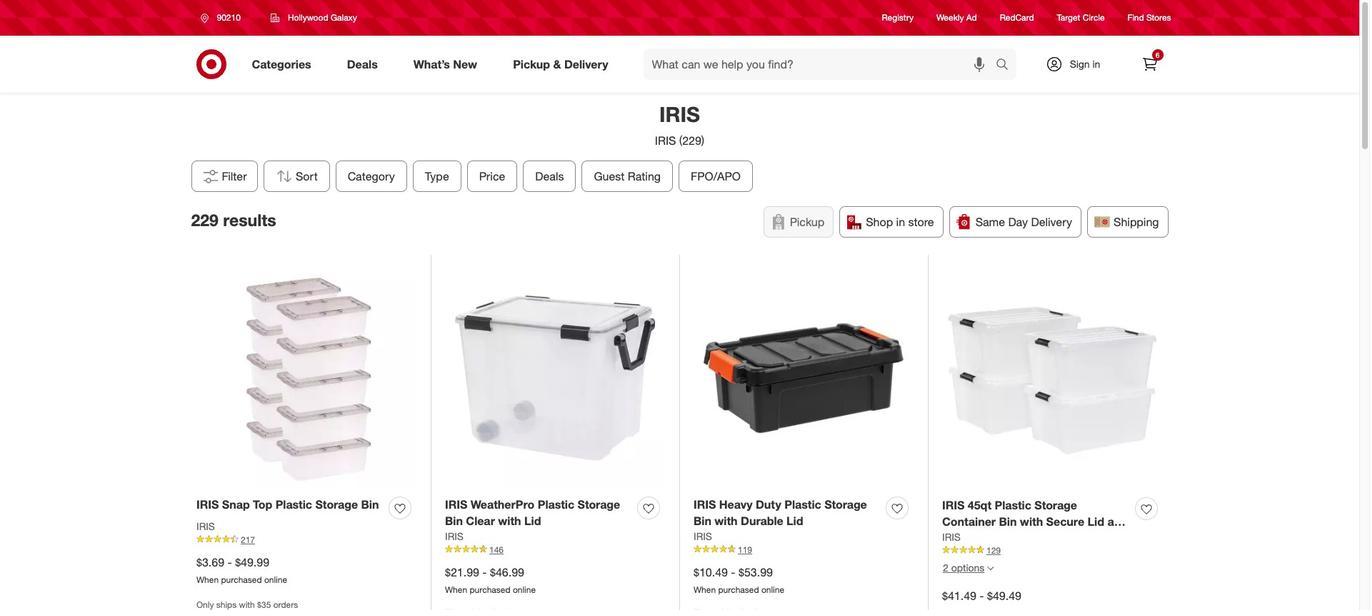 Task type: locate. For each thing, give the bounding box(es) containing it.
1 horizontal spatial purchased
[[470, 585, 510, 595]]

redcard link
[[1000, 12, 1034, 24]]

1 horizontal spatial clear
[[1039, 531, 1068, 545]]

what's new
[[413, 57, 477, 71]]

shop
[[866, 215, 893, 229]]

- right $3.69
[[227, 556, 232, 570]]

with up buckles at the right bottom of page
[[1020, 515, 1043, 529]]

purchased down $53.99
[[718, 585, 759, 595]]

iris link up $10.49
[[694, 530, 712, 544]]

what's new link
[[401, 49, 495, 80]]

1 vertical spatial pickup
[[790, 215, 824, 229]]

iris link for iris snap top plastic storage bin
[[196, 520, 215, 534]]

weekly ad
[[936, 12, 977, 23]]

iris 45qt plastic storage container bin with secure lid and latching buckles clear
[[942, 498, 1128, 545]]

new
[[453, 57, 477, 71]]

229
[[191, 210, 218, 230]]

iris up (229)
[[659, 101, 700, 127]]

ad
[[966, 12, 977, 23]]

storage up 146 link
[[578, 498, 620, 512]]

iris link
[[196, 520, 215, 534], [445, 530, 464, 544], [694, 530, 712, 544], [942, 530, 961, 545]]

clear inside the iris weatherpro plastic storage bin clear with lid
[[466, 514, 495, 528]]

What can we help you find? suggestions appear below search field
[[643, 49, 999, 80]]

deals for deals button
[[535, 169, 564, 183]]

plastic inside iris heavy duty plastic storage bin with durable lid
[[785, 498, 821, 512]]

0 vertical spatial delivery
[[564, 57, 608, 71]]

iris up $10.49
[[694, 530, 712, 543]]

container
[[942, 515, 996, 529]]

- for $3.69
[[227, 556, 232, 570]]

delivery right 'day'
[[1031, 215, 1072, 229]]

1 vertical spatial in
[[896, 215, 905, 229]]

online down $53.99
[[761, 585, 784, 595]]

iris snap top plastic storage bin image
[[196, 269, 416, 489], [196, 269, 416, 489]]

iris link up $21.99
[[445, 530, 464, 544]]

orders
[[273, 600, 298, 610]]

iris left (229)
[[655, 134, 676, 148]]

plastic right duty
[[785, 498, 821, 512]]

when inside $3.69 - $49.99 when purchased online
[[196, 575, 219, 586]]

in
[[1093, 58, 1100, 70], [896, 215, 905, 229]]

clear down the "secure"
[[1039, 531, 1068, 545]]

-
[[227, 556, 232, 570], [482, 565, 487, 580], [731, 565, 735, 580], [980, 589, 984, 603]]

sign in link
[[1033, 49, 1123, 80]]

lid up 119 link
[[787, 514, 803, 528]]

iris iris (229)
[[655, 101, 704, 148]]

iris link for iris weatherpro plastic storage bin clear with lid
[[445, 530, 464, 544]]

delivery for pickup & delivery
[[564, 57, 608, 71]]

iris left heavy
[[694, 498, 716, 512]]

when down $21.99
[[445, 585, 467, 595]]

$49.99
[[235, 556, 269, 570]]

0 horizontal spatial lid
[[524, 514, 541, 528]]

pickup inside button
[[790, 215, 824, 229]]

1 horizontal spatial lid
[[787, 514, 803, 528]]

0 horizontal spatial purchased
[[221, 575, 262, 586]]

1 horizontal spatial deals
[[535, 169, 564, 183]]

purchased inside $21.99 - $46.99 when purchased online
[[470, 585, 510, 595]]

online inside $10.49 - $53.99 when purchased online
[[761, 585, 784, 595]]

129
[[986, 545, 1001, 556]]

hollywood
[[288, 12, 328, 23]]

filter
[[222, 169, 247, 183]]

iris heavy duty plastic storage bin with durable lid image
[[694, 269, 914, 489], [694, 269, 914, 489]]

lid down weatherpro
[[524, 514, 541, 528]]

plastic up 146 link
[[538, 498, 574, 512]]

0 vertical spatial clear
[[466, 514, 495, 528]]

0 horizontal spatial in
[[896, 215, 905, 229]]

bin inside the iris weatherpro plastic storage bin clear with lid
[[445, 514, 463, 528]]

1 horizontal spatial delivery
[[1031, 215, 1072, 229]]

online for $3.69 - $49.99
[[264, 575, 287, 586]]

when down $3.69
[[196, 575, 219, 586]]

$21.99 - $46.99 when purchased online
[[445, 565, 536, 595]]

in right 'sign'
[[1093, 58, 1100, 70]]

when
[[196, 575, 219, 586], [445, 585, 467, 595], [694, 585, 716, 595]]

heavy
[[719, 498, 753, 512]]

bin for iris snap top plastic storage bin
[[361, 498, 379, 512]]

2
[[943, 562, 948, 574]]

with inside iris 45qt plastic storage container bin with secure lid and latching buckles clear
[[1020, 515, 1043, 529]]

online inside $21.99 - $46.99 when purchased online
[[513, 585, 536, 595]]

storage inside iris heavy duty plastic storage bin with durable lid
[[824, 498, 867, 512]]

- inside $3.69 - $49.99 when purchased online
[[227, 556, 232, 570]]

lid for iris 45qt plastic storage container bin with secure lid and latching buckles clear
[[1088, 515, 1104, 529]]

store
[[908, 215, 934, 229]]

weekly
[[936, 12, 964, 23]]

bin inside iris 45qt plastic storage container bin with secure lid and latching buckles clear
[[999, 515, 1017, 529]]

storage up 119 link
[[824, 498, 867, 512]]

- for $41.49
[[980, 589, 984, 603]]

217
[[241, 535, 255, 546]]

0 horizontal spatial when
[[196, 575, 219, 586]]

1 horizontal spatial when
[[445, 585, 467, 595]]

iris 45qt plastic storage container bin with secure lid and latching buckles clear image
[[942, 269, 1163, 490], [942, 269, 1163, 490]]

price
[[479, 169, 505, 183]]

- inside $10.49 - $53.99 when purchased online
[[731, 565, 735, 580]]

2 horizontal spatial purchased
[[718, 585, 759, 595]]

iris
[[659, 101, 700, 127], [655, 134, 676, 148], [196, 498, 219, 512], [445, 498, 467, 512], [694, 498, 716, 512], [942, 498, 965, 513], [196, 521, 215, 533], [445, 530, 464, 543], [694, 530, 712, 543], [942, 531, 961, 543]]

iris up the container
[[942, 498, 965, 513]]

45qt
[[968, 498, 991, 513]]

categories
[[252, 57, 311, 71]]

lid inside iris 45qt plastic storage container bin with secure lid and latching buckles clear
[[1088, 515, 1104, 529]]

pickup for pickup & delivery
[[513, 57, 550, 71]]

in left the store
[[896, 215, 905, 229]]

iris left weatherpro
[[445, 498, 467, 512]]

guest rating
[[594, 169, 660, 183]]

purchased inside $3.69 - $49.99 when purchased online
[[221, 575, 262, 586]]

storage up the "secure"
[[1035, 498, 1077, 513]]

0 horizontal spatial online
[[264, 575, 287, 586]]

iris link up $3.69
[[196, 520, 215, 534]]

online inside $3.69 - $49.99 when purchased online
[[264, 575, 287, 586]]

galaxy
[[331, 12, 357, 23]]

$41.49 - $49.49
[[942, 589, 1021, 603]]

only ships with $35 orders
[[196, 600, 298, 610]]

with
[[498, 514, 521, 528], [715, 514, 738, 528], [1020, 515, 1043, 529], [239, 600, 255, 610]]

with left $35
[[239, 600, 255, 610]]

when inside $21.99 - $46.99 when purchased online
[[445, 585, 467, 595]]

all colors image
[[987, 566, 994, 572]]

iris down the container
[[942, 531, 961, 543]]

$10.49
[[694, 565, 728, 580]]

purchased down $46.99
[[470, 585, 510, 595]]

iris heavy duty plastic storage bin with durable lid link
[[694, 497, 880, 530]]

iris weatherpro plastic storage bin clear with lid image
[[445, 269, 665, 489], [445, 269, 665, 489]]

iris inside iris heavy duty plastic storage bin with durable lid
[[694, 498, 716, 512]]

0 vertical spatial deals
[[347, 57, 378, 71]]

clear down weatherpro
[[466, 514, 495, 528]]

deals
[[347, 57, 378, 71], [535, 169, 564, 183]]

1 vertical spatial deals
[[535, 169, 564, 183]]

purchased
[[221, 575, 262, 586], [470, 585, 510, 595], [718, 585, 759, 595]]

$53.99
[[739, 565, 773, 580]]

0 horizontal spatial deals
[[347, 57, 378, 71]]

weekly ad link
[[936, 12, 977, 24]]

with for secure
[[1020, 515, 1043, 529]]

storage up the 217 link
[[315, 498, 358, 512]]

with inside iris heavy duty plastic storage bin with durable lid
[[715, 514, 738, 528]]

iris link down the container
[[942, 530, 961, 545]]

lid inside the iris weatherpro plastic storage bin clear with lid
[[524, 514, 541, 528]]

clear
[[466, 514, 495, 528], [1039, 531, 1068, 545]]

with down heavy
[[715, 514, 738, 528]]

119 link
[[694, 544, 914, 557]]

1 vertical spatial clear
[[1039, 531, 1068, 545]]

plastic up buckles at the right bottom of page
[[995, 498, 1031, 513]]

iris snap top plastic storage bin
[[196, 498, 379, 512]]

0 horizontal spatial pickup
[[513, 57, 550, 71]]

when down $10.49
[[694, 585, 716, 595]]

price button
[[467, 161, 517, 192]]

delivery inside button
[[1031, 215, 1072, 229]]

lid inside iris heavy duty plastic storage bin with durable lid
[[787, 514, 803, 528]]

2 horizontal spatial lid
[[1088, 515, 1104, 529]]

same day delivery button
[[949, 206, 1082, 238]]

with for durable
[[715, 514, 738, 528]]

1 horizontal spatial online
[[513, 585, 536, 595]]

type
[[425, 169, 449, 183]]

1 horizontal spatial in
[[1093, 58, 1100, 70]]

- right $41.49
[[980, 589, 984, 603]]

shipping
[[1114, 215, 1159, 229]]

- right $10.49
[[731, 565, 735, 580]]

0 vertical spatial pickup
[[513, 57, 550, 71]]

delivery right &
[[564, 57, 608, 71]]

purchased down $49.99
[[221, 575, 262, 586]]

in inside 'link'
[[1093, 58, 1100, 70]]

2 horizontal spatial online
[[761, 585, 784, 595]]

deals inside button
[[535, 169, 564, 183]]

options
[[951, 562, 985, 574]]

deals down galaxy
[[347, 57, 378, 71]]

plastic
[[275, 498, 312, 512], [538, 498, 574, 512], [785, 498, 821, 512], [995, 498, 1031, 513]]

shipping button
[[1087, 206, 1168, 238]]

hollywood galaxy button
[[261, 5, 366, 31]]

(229)
[[679, 134, 704, 148]]

with inside the iris weatherpro plastic storage bin clear with lid
[[498, 514, 521, 528]]

shop in store
[[866, 215, 934, 229]]

purchased for $53.99
[[718, 585, 759, 595]]

iris heavy duty plastic storage bin with durable lid
[[694, 498, 867, 528]]

with down weatherpro
[[498, 514, 521, 528]]

bin inside iris heavy duty plastic storage bin with durable lid
[[694, 514, 711, 528]]

search button
[[989, 49, 1023, 83]]

- inside $21.99 - $46.99 when purchased online
[[482, 565, 487, 580]]

online down $46.99
[[513, 585, 536, 595]]

deals right the price button
[[535, 169, 564, 183]]

bin for iris heavy duty plastic storage bin with durable lid
[[694, 514, 711, 528]]

- for $21.99
[[482, 565, 487, 580]]

iris link for iris heavy duty plastic storage bin with durable lid
[[694, 530, 712, 544]]

bin for iris 45qt plastic storage container bin with secure lid and latching buckles clear
[[999, 515, 1017, 529]]

0 horizontal spatial clear
[[466, 514, 495, 528]]

storage inside iris 45qt plastic storage container bin with secure lid and latching buckles clear
[[1035, 498, 1077, 513]]

storage
[[315, 498, 358, 512], [578, 498, 620, 512], [824, 498, 867, 512], [1035, 498, 1077, 513]]

iris 45qt plastic storage container bin with secure lid and latching buckles clear link
[[942, 498, 1129, 545]]

when inside $10.49 - $53.99 when purchased online
[[694, 585, 716, 595]]

1 horizontal spatial pickup
[[790, 215, 824, 229]]

deals button
[[523, 161, 576, 192]]

purchased inside $10.49 - $53.99 when purchased online
[[718, 585, 759, 595]]

online up orders
[[264, 575, 287, 586]]

in inside "button"
[[896, 215, 905, 229]]

2 horizontal spatial when
[[694, 585, 716, 595]]

0 vertical spatial in
[[1093, 58, 1100, 70]]

- right $21.99
[[482, 565, 487, 580]]

1 vertical spatial delivery
[[1031, 215, 1072, 229]]

and
[[1107, 515, 1128, 529]]

0 horizontal spatial delivery
[[564, 57, 608, 71]]

lid left and
[[1088, 515, 1104, 529]]



Task type: vqa. For each thing, say whether or not it's contained in the screenshot.
BIN related to IRIS Heavy Duty Plastic Storage Bin with Durable Lid
yes



Task type: describe. For each thing, give the bounding box(es) containing it.
lid for iris heavy duty plastic storage bin with durable lid
[[787, 514, 803, 528]]

plastic inside iris 45qt plastic storage container bin with secure lid and latching buckles clear
[[995, 498, 1031, 513]]

6
[[1156, 51, 1160, 59]]

2 options
[[943, 562, 985, 574]]

find stores link
[[1128, 12, 1171, 24]]

sign in
[[1070, 58, 1100, 70]]

top
[[253, 498, 272, 512]]

weatherpro
[[471, 498, 535, 512]]

when for $10.49 - $53.99
[[694, 585, 716, 595]]

217 link
[[196, 534, 416, 547]]

sign
[[1070, 58, 1090, 70]]

&
[[553, 57, 561, 71]]

all colors element
[[987, 564, 994, 573]]

stores
[[1146, 12, 1171, 23]]

target circle
[[1057, 12, 1105, 23]]

search
[[989, 58, 1023, 73]]

guest
[[594, 169, 624, 183]]

90210
[[217, 12, 241, 23]]

secure
[[1046, 515, 1084, 529]]

$35
[[257, 600, 271, 610]]

$41.49
[[942, 589, 976, 603]]

only
[[196, 600, 214, 610]]

- for $10.49
[[731, 565, 735, 580]]

iris inside iris 45qt plastic storage container bin with secure lid and latching buckles clear
[[942, 498, 965, 513]]

plastic inside the iris weatherpro plastic storage bin clear with lid
[[538, 498, 574, 512]]

shop in store button
[[839, 206, 943, 238]]

day
[[1008, 215, 1028, 229]]

iris up $3.69
[[196, 521, 215, 533]]

when for $3.69 - $49.99
[[196, 575, 219, 586]]

146 link
[[445, 544, 665, 557]]

$3.69
[[196, 556, 224, 570]]

same day delivery
[[975, 215, 1072, 229]]

type button
[[412, 161, 461, 192]]

146
[[489, 545, 504, 555]]

pickup button
[[763, 206, 834, 238]]

latching
[[942, 531, 990, 545]]

find
[[1128, 12, 1144, 23]]

online for $21.99 - $46.99
[[513, 585, 536, 595]]

registry
[[882, 12, 914, 23]]

category button
[[335, 161, 407, 192]]

119
[[738, 545, 752, 555]]

with for lid
[[498, 514, 521, 528]]

2 options button
[[936, 557, 1000, 580]]

deals for deals link
[[347, 57, 378, 71]]

129 link
[[942, 545, 1163, 557]]

deals link
[[335, 49, 396, 80]]

registry link
[[882, 12, 914, 24]]

$49.49
[[987, 589, 1021, 603]]

storage inside the iris weatherpro plastic storage bin clear with lid
[[578, 498, 620, 512]]

iris weatherpro plastic storage bin clear with lid
[[445, 498, 620, 528]]

in for shop
[[896, 215, 905, 229]]

target
[[1057, 12, 1080, 23]]

sort button
[[263, 161, 330, 192]]

iris snap top plastic storage bin link
[[196, 497, 379, 513]]

buckles
[[993, 531, 1036, 545]]

filter button
[[191, 161, 258, 192]]

fpo/apo
[[690, 169, 740, 183]]

delivery for same day delivery
[[1031, 215, 1072, 229]]

circle
[[1083, 12, 1105, 23]]

what's
[[413, 57, 450, 71]]

iris inside the iris weatherpro plastic storage bin clear with lid
[[445, 498, 467, 512]]

guest rating button
[[582, 161, 673, 192]]

plastic right the top
[[275, 498, 312, 512]]

pickup for pickup
[[790, 215, 824, 229]]

sort
[[295, 169, 317, 183]]

clear inside iris 45qt plastic storage container bin with secure lid and latching buckles clear
[[1039, 531, 1068, 545]]

duty
[[756, 498, 781, 512]]

iris left snap
[[196, 498, 219, 512]]

pickup & delivery
[[513, 57, 608, 71]]

purchased for $49.99
[[221, 575, 262, 586]]

$3.69 - $49.99 when purchased online
[[196, 556, 287, 586]]

hollywood galaxy
[[288, 12, 357, 23]]

$46.99
[[490, 565, 524, 580]]

90210 button
[[191, 5, 256, 31]]

ships
[[216, 600, 237, 610]]

$10.49 - $53.99 when purchased online
[[694, 565, 784, 595]]

categories link
[[240, 49, 329, 80]]

category
[[347, 169, 395, 183]]

same
[[975, 215, 1005, 229]]

in for sign
[[1093, 58, 1100, 70]]

results
[[223, 210, 276, 230]]

when for $21.99 - $46.99
[[445, 585, 467, 595]]

229 results
[[191, 210, 276, 230]]

find stores
[[1128, 12, 1171, 23]]

iris up $21.99
[[445, 530, 464, 543]]

iris link for iris 45qt plastic storage container bin with secure lid and latching buckles clear
[[942, 530, 961, 545]]

online for $10.49 - $53.99
[[761, 585, 784, 595]]

purchased for $46.99
[[470, 585, 510, 595]]



